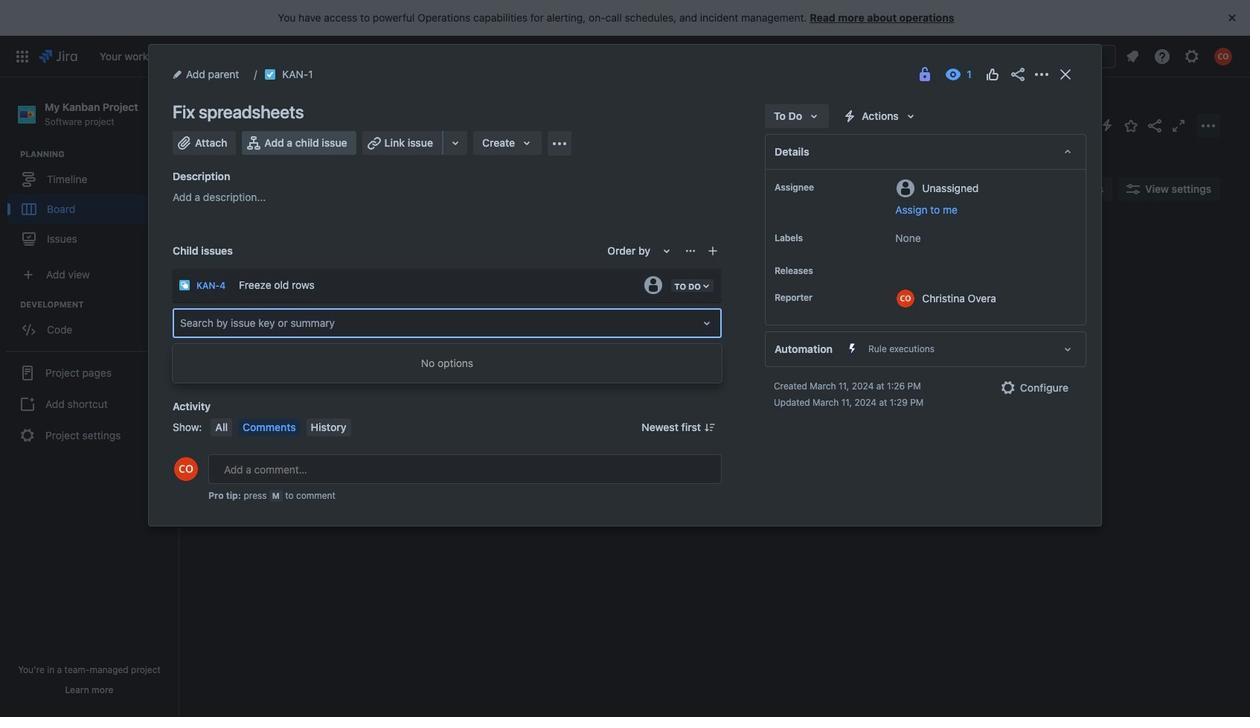 Task type: describe. For each thing, give the bounding box(es) containing it.
add app image
[[551, 134, 569, 152]]

more information about christina overa image
[[898, 290, 915, 308]]

7 list item from the left
[[524, 35, 567, 77]]

dismiss image
[[1224, 9, 1242, 27]]

1 horizontal spatial list
[[1120, 43, 1242, 70]]

primary element
[[9, 35, 879, 77]]

actions image
[[1034, 66, 1051, 83]]

Search field
[[968, 44, 1117, 68]]

Search this board text field
[[210, 176, 278, 203]]

task image
[[265, 69, 276, 80]]

close image
[[1057, 66, 1075, 83]]

heading for topmost group
[[20, 148, 178, 160]]

star kan board image
[[1123, 117, 1141, 134]]

copy link to issue image
[[310, 68, 322, 80]]

sidebar element
[[0, 77, 179, 717]]

enter full screen image
[[1171, 117, 1188, 134]]

create child image
[[707, 245, 719, 257]]

1 vertical spatial group
[[7, 299, 178, 349]]

search image
[[974, 50, 986, 62]]

8 list item from the left
[[579, 35, 630, 77]]

details element
[[765, 134, 1087, 170]]

4 list item from the left
[[286, 35, 363, 77]]

vote options: no one has voted for this issue yet. image
[[984, 66, 1002, 83]]

2 vertical spatial group
[[6, 351, 173, 457]]



Task type: vqa. For each thing, say whether or not it's contained in the screenshot.
Add people image
no



Task type: locate. For each thing, give the bounding box(es) containing it.
issue type: subtask image
[[179, 279, 191, 291]]

1 vertical spatial heading
[[20, 299, 178, 311]]

reporter pin to top. only you can see pinned fields. image
[[816, 292, 828, 304]]

open image
[[698, 314, 716, 332]]

3 list item from the left
[[232, 35, 280, 77]]

1 list item from the left
[[95, 35, 162, 77]]

None text field
[[180, 316, 183, 331]]

assignee pin to top. only you can see pinned fields. image
[[818, 182, 830, 194]]

menu bar
[[208, 418, 354, 436]]

0 vertical spatial heading
[[20, 148, 178, 160]]

labels pin to top. only you can see pinned fields. image
[[806, 232, 818, 244]]

group
[[7, 148, 178, 259], [7, 299, 178, 349], [6, 351, 173, 457]]

list item
[[95, 35, 162, 77], [168, 35, 226, 77], [232, 35, 280, 77], [286, 35, 363, 77], [369, 35, 419, 77], [425, 35, 470, 77], [524, 35, 567, 77], [579, 35, 630, 77]]

None search field
[[968, 44, 1117, 68]]

list
[[92, 35, 879, 77], [1120, 43, 1242, 70]]

task image
[[221, 305, 233, 317]]

0 of 1 child issues complete image
[[361, 305, 373, 317], [361, 305, 373, 317]]

1 heading from the top
[[20, 148, 178, 160]]

5 list item from the left
[[369, 35, 419, 77]]

heading for middle group
[[20, 299, 178, 311]]

6 list item from the left
[[425, 35, 470, 77]]

jira image
[[39, 47, 77, 65], [39, 47, 77, 65]]

0 vertical spatial group
[[7, 148, 178, 259]]

Add a comment… field
[[208, 454, 722, 484]]

2 heading from the top
[[20, 299, 178, 311]]

2 list item from the left
[[168, 35, 226, 77]]

link web pages and more image
[[447, 134, 465, 152]]

0 horizontal spatial list
[[92, 35, 879, 77]]

issue actions image
[[685, 245, 697, 257]]

heading
[[20, 148, 178, 160], [20, 299, 178, 311]]

banner
[[0, 35, 1251, 77]]

dialog
[[149, 45, 1102, 526]]

automation element
[[765, 331, 1087, 367]]



